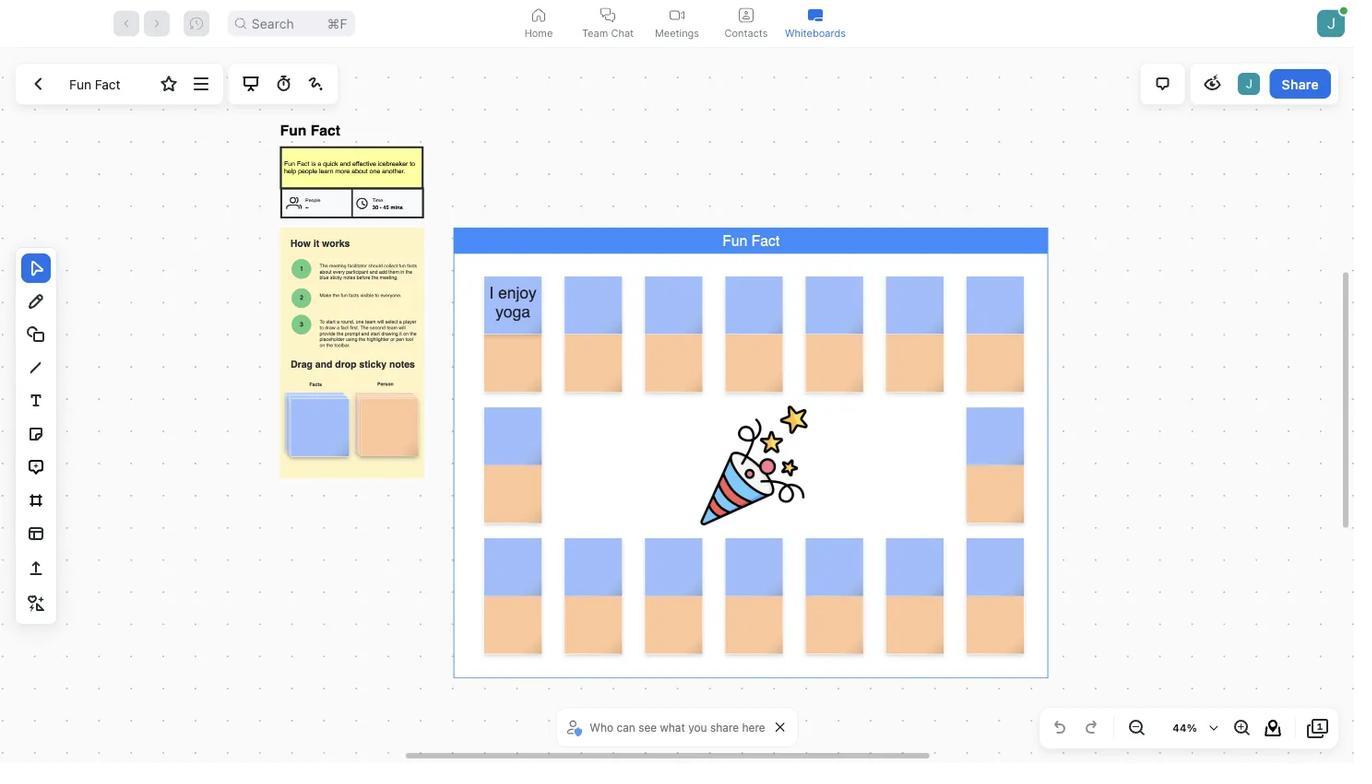 Task type: vqa. For each thing, say whether or not it's contained in the screenshot.
Video On icon within the image
no



Task type: locate. For each thing, give the bounding box(es) containing it.
magnifier image
[[235, 18, 246, 29]]

whiteboards button
[[781, 0, 850, 47]]

tab list
[[504, 0, 850, 47]]

home
[[525, 27, 553, 39]]

online image
[[1340, 7, 1348, 14], [1340, 7, 1348, 14]]

team chat
[[582, 27, 634, 39]]

profile contact image
[[739, 8, 754, 23], [739, 8, 754, 23]]

whiteboards
[[785, 27, 846, 39]]

contacts button
[[712, 0, 781, 47]]

team
[[582, 27, 608, 39]]

team chat image
[[601, 8, 615, 23], [601, 8, 615, 23]]

avatar image
[[1318, 10, 1345, 37]]

search
[[252, 16, 294, 31]]

home button
[[504, 0, 573, 47]]



Task type: describe. For each thing, give the bounding box(es) containing it.
meetings button
[[643, 0, 712, 47]]

whiteboard small image
[[808, 8, 823, 23]]

contacts
[[725, 27, 768, 39]]

whiteboard small image
[[808, 8, 823, 23]]

meetings
[[655, 27, 699, 39]]

magnifier image
[[235, 18, 246, 29]]

video on image
[[670, 8, 685, 23]]

⌘f
[[327, 16, 348, 31]]

tab list containing home
[[504, 0, 850, 47]]

video on image
[[670, 8, 685, 23]]

team chat button
[[573, 0, 643, 47]]

chat
[[611, 27, 634, 39]]

home small image
[[531, 8, 546, 23]]

home small image
[[531, 8, 546, 23]]



